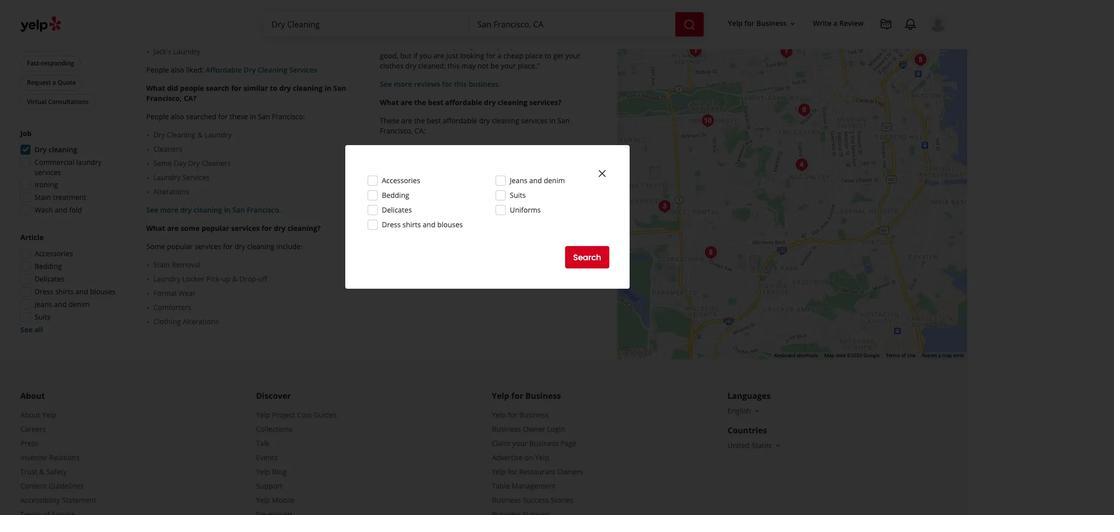 Task type: describe. For each thing, give the bounding box(es) containing it.
1 horizontal spatial were
[[543, 10, 560, 20]]

terms
[[886, 353, 901, 359]]

shirts inside "prices are inline with the rest of sf, but definitely not cheap as described by other posters. as of this post, shirts were $3.00 for laundry and pants were roughly $5.75 for dry cleaning.   quality is some of the best i received in the us; they took out all the sports i pointed out and everything met my expectations.   service is good, but if you are just looking for a cheap place to get your clothes dry cleaned; this may not be your place."
[[523, 10, 541, 20]]

affordable for what
[[445, 98, 483, 107]]

san inside these are the best affordable dry cleaning services in san francisco, ca:
[[558, 116, 570, 126]]

"prices are inline with the rest of sf, but definitely not cheap as described by other posters. as of this post, shirts were $3.00 for laundry and pants were roughly $5.75 for dry cleaning.   quality is some of the best i received in the us; they took out all the sports i pointed out and everything met my expectations.   service is good, but if you are just looking for a cheap place to get your clothes dry cleaned; this may not be your place."
[[380, 0, 594, 71]]

service
[[549, 41, 572, 50]]

locker
[[183, 274, 205, 284]]

as
[[473, 10, 481, 20]]

16 chevron down v2 image
[[789, 20, 797, 28]]

mulberrys garment care image
[[911, 50, 931, 70]]

treatment
[[53, 193, 86, 202]]

investor relations link
[[20, 453, 80, 463]]

a for request a quote
[[52, 78, 56, 87]]

liked: for inexpensive
[[420, 220, 438, 229]]

see more reviews for this business.
[[380, 79, 501, 89]]

keyboard shortcuts button
[[775, 353, 819, 360]]

bedding inside search dialog
[[382, 191, 409, 200]]

quote
[[58, 78, 76, 87]]

dress shirts and blouses inside search dialog
[[382, 220, 463, 230]]

a for write a review
[[834, 19, 838, 28]]

1 vertical spatial but
[[401, 51, 412, 60]]

same
[[153, 159, 172, 168]]

delicates inside group
[[35, 274, 65, 284]]

comforters
[[153, 303, 191, 313]]

wash and fold
[[35, 205, 82, 215]]

sea breeze cleaners link
[[387, 187, 598, 197]]

yelp for business inside button
[[728, 19, 787, 28]]

some popular services for dry cleaning include:
[[146, 242, 303, 252]]

business up owner
[[520, 411, 549, 420]]

some
[[146, 242, 165, 252]]

dress inside search dialog
[[382, 220, 401, 230]]

as
[[581, 0, 588, 10]]

table
[[492, 482, 510, 491]]

0 vertical spatial cheap
[[559, 0, 579, 10]]

some inside "prices are inline with the rest of sf, but definitely not cheap as described by other posters. as of this post, shirts were $3.00 for laundry and pants were roughly $5.75 for dry cleaning.   quality is some of the best i received in the us; they took out all the sports i pointed out and everything met my expectations.   service is good, but if you are just looking for a cheap place to get your clothes dry cleaned; this may not be your place."
[[380, 31, 398, 40]]

use
[[908, 353, 916, 359]]

formal
[[153, 289, 177, 298]]

on
[[525, 453, 534, 463]]

0 vertical spatial out
[[538, 31, 549, 40]]

discover
[[256, 391, 291, 402]]

map
[[825, 353, 835, 359]]

liked: for affordable
[[186, 65, 204, 75]]

are for these are the best affordable dry cleaning services in san francisco, ca:
[[402, 116, 412, 126]]

people for people also liked: inexpensive dry clean
[[380, 220, 403, 229]]

include:
[[277, 242, 303, 252]]

the down the reviews
[[414, 98, 426, 107]]

veteran's deluxe cleaners image
[[772, 10, 792, 31]]

stain for stain treatment
[[35, 193, 51, 202]]

open
[[27, 40, 43, 48]]

see for see more reviews for this business.
[[380, 79, 392, 89]]

yelp for business link
[[492, 411, 549, 420]]

for down 'francisco.'
[[262, 224, 272, 233]]

dress shirts and blouses inside group
[[35, 287, 116, 297]]

dry up include:
[[274, 224, 286, 233]]

for down as
[[582, 10, 591, 20]]

people also liked: inexpensive dry clean
[[380, 220, 515, 229]]

fast-responding
[[27, 59, 74, 68]]

safety
[[46, 467, 67, 477]]

yelp project cost guides collections talk events yelp blog support yelp mobile
[[256, 411, 337, 506]]

business success stories link
[[492, 496, 574, 506]]

1 horizontal spatial services
[[289, 65, 317, 75]]

cost
[[297, 411, 312, 420]]

0 horizontal spatial i
[[380, 41, 382, 50]]

of left sf,
[[481, 0, 487, 10]]

cleaning inside these are the best affordable dry cleaning services in san francisco, ca:
[[492, 116, 520, 126]]

roughly
[[460, 20, 486, 30]]

success
[[523, 496, 549, 506]]

dry down the what are some popular services for dry cleaning? on the left
[[235, 242, 245, 252]]

content guidelines link
[[20, 482, 84, 491]]

the up "pointed"
[[409, 31, 420, 40]]

just
[[446, 51, 459, 60]]

mobile
[[272, 496, 295, 506]]

best inside "prices are inline with the rest of sf, but definitely not cheap as described by other posters. as of this post, shirts were $3.00 for laundry and pants were roughly $5.75 for dry cleaning.   quality is some of the best i received in the us; they took out all the sports i pointed out and everything met my expectations.   service is good, but if you are just looking for a cheap place to get your clothes dry cleaned; this may not be your place."
[[421, 31, 436, 40]]

for up yelp for business link
[[512, 391, 524, 402]]

divisadero heights cleaner link
[[387, 201, 598, 211]]

a inside "prices are inline with the rest of sf, but definitely not cheap as described by other posters. as of this post, shirts were $3.00 for laundry and pants were roughly $5.75 for dry cleaning.   quality is some of the best i received in the us; they took out all the sports i pointed out and everything met my expectations.   service is good, but if you are just looking for a cheap place to get your clothes dry cleaned; this may not be your place."
[[498, 51, 502, 60]]

selena judy bridal image
[[874, 24, 895, 44]]

laundry down same at the top
[[153, 173, 181, 182]]

1 horizontal spatial is
[[588, 20, 594, 30]]

suits inside group
[[35, 313, 51, 322]]

cleaners right day
[[202, 159, 231, 168]]

featured group
[[18, 20, 126, 112]]

about for about
[[20, 391, 45, 402]]

for up business owner login link
[[508, 411, 518, 420]]

for inside what did people search for similar to dry cleaning in san francisco, ca?
[[231, 83, 242, 93]]

responding
[[41, 59, 74, 68]]

the up posters.
[[453, 0, 464, 10]]

google image
[[620, 347, 654, 360]]

owner
[[523, 425, 546, 434]]

your inside yelp for business business owner login claim your business page advertise on yelp yelp for restaurant owners table management business success stories
[[513, 439, 528, 449]]

and inside "link"
[[212, 18, 225, 28]]

yelp up table
[[492, 467, 506, 477]]

care
[[454, 144, 469, 154]]

1 vertical spatial your
[[501, 61, 516, 71]]

of up "pointed"
[[400, 31, 407, 40]]

dry down day
[[180, 205, 192, 215]]

yelp for restaurant owners link
[[492, 467, 583, 477]]

business up claim
[[492, 425, 521, 434]]

these
[[380, 116, 400, 126]]

same day dry cleaners link
[[153, 159, 364, 169]]

laundry down "people also searched for these in san francisco:"
[[205, 130, 232, 140]]

see all
[[20, 325, 43, 335]]

cleaning left services?
[[498, 98, 528, 107]]

off
[[259, 274, 268, 284]]

for inside button
[[745, 19, 755, 28]]

map data ©2023 google
[[825, 353, 880, 359]]

the up met on the left
[[479, 31, 490, 40]]

bedding inside group
[[35, 262, 62, 271]]

best for these
[[427, 116, 441, 126]]

wash
[[35, 205, 53, 215]]

for up be
[[486, 51, 496, 60]]

group containing article
[[17, 233, 126, 335]]

about for about yelp careers press investor relations trust & safety content guidelines accessibility statement
[[20, 411, 40, 420]]

quality
[[563, 20, 587, 30]]

denim inside search dialog
[[544, 176, 565, 185]]

yelp up yelp for business link
[[492, 391, 510, 402]]

request
[[27, 78, 51, 87]]

ironing
[[35, 180, 58, 190]]

collections link
[[256, 425, 292, 434]]

services inside these are the best affordable dry cleaning services in san francisco, ca:
[[522, 116, 548, 126]]

all seasons cleaners image
[[655, 197, 675, 217]]

sonia's
[[387, 173, 410, 182]]

1 vertical spatial yelp for business
[[492, 391, 561, 402]]

trust
[[20, 467, 37, 477]]

1 vertical spatial cheap
[[504, 51, 524, 60]]

yelp for business business owner login claim your business page advertise on yelp yelp for restaurant owners table management business success stories
[[492, 411, 583, 506]]

sonia's cleaners link
[[387, 173, 598, 183]]

google
[[864, 353, 880, 359]]

yelp up collections
[[256, 411, 270, 420]]

you
[[420, 51, 432, 60]]

countries
[[728, 425, 767, 436]]

services inside dry cleaning & laundry cleaners same day dry cleaners laundry services alterations
[[183, 173, 209, 182]]

search
[[206, 83, 230, 93]]

yelp mobile link
[[256, 496, 295, 506]]

laundry inside the stain removal laundry locker pick-up & drop-off formal wear comforters clothing alterations
[[153, 274, 181, 284]]

1 horizontal spatial popular
[[202, 224, 229, 233]]

affordable dry cleaning services link
[[206, 65, 317, 75]]

dress inside group
[[35, 287, 53, 297]]

support
[[256, 482, 283, 491]]

fast-responding button
[[20, 56, 81, 71]]

search dialog
[[0, 0, 1115, 516]]

talk link
[[256, 439, 270, 449]]

dry up took
[[519, 20, 530, 30]]

sunset laundry & cleaner image
[[698, 111, 718, 131]]

write a review
[[813, 19, 864, 28]]

cleaning inside dry cleaning & laundry cleaners same day dry cleaners laundry services alterations
[[167, 130, 196, 140]]

to inside "prices are inline with the rest of sf, but definitely not cheap as described by other posters. as of this post, shirts were $3.00 for laundry and pants were roughly $5.75 for dry cleaning.   quality is some of the best i received in the us; they took out all the sports i pointed out and everything met my expectations.   service is good, but if you are just looking for a cheap place to get your clothes dry cleaned; this may not be your place."
[[545, 51, 552, 60]]

cleaners up breeze
[[412, 173, 441, 182]]

for up they at the left top of the page
[[508, 20, 517, 30]]

yelp down "support" link
[[256, 496, 270, 506]]

business down table
[[492, 496, 521, 506]]

francisco.
[[247, 205, 281, 215]]

collections
[[256, 425, 292, 434]]

dry inside what did people search for similar to dry cleaning in san francisco, ca?
[[279, 83, 291, 93]]

commercial
[[35, 158, 74, 167]]

affordable for these
[[443, 116, 478, 126]]

accessibility
[[20, 496, 60, 506]]

the up service
[[560, 31, 571, 40]]

cleaning up stain removal link
[[247, 242, 275, 252]]

dry up same at the top
[[153, 130, 165, 140]]

jeans inside search dialog
[[510, 176, 528, 185]]

data
[[836, 353, 846, 359]]

seymour's fashions custom tailors image
[[881, 6, 902, 26]]

0 vertical spatial this
[[491, 10, 503, 20]]

divisadero heights cleaner image
[[777, 42, 797, 62]]

pointed
[[384, 41, 410, 50]]

0 horizontal spatial not
[[478, 61, 489, 71]]

laundry right jack's
[[173, 47, 200, 56]]

jeans and denim inside search dialog
[[510, 176, 565, 185]]

business inside button
[[757, 19, 787, 28]]

for right the reviews
[[442, 79, 452, 89]]

claim your business page link
[[492, 439, 577, 449]]

stain for stain removal laundry locker pick-up & drop-off formal wear comforters clothing alterations
[[153, 260, 170, 270]]

events link
[[256, 453, 278, 463]]

services?
[[530, 98, 562, 107]]

aleksandrad fashion and design image
[[734, 32, 755, 52]]

article
[[20, 233, 44, 242]]

all inside group
[[34, 325, 43, 335]]

write a review link
[[809, 14, 868, 33]]

young's
[[153, 18, 179, 28]]

jeans inside group
[[35, 300, 52, 309]]

business down owner
[[530, 439, 559, 449]]

0 vertical spatial your
[[566, 51, 581, 60]]

clothing alterations link
[[153, 317, 364, 327]]

in inside these are the best affordable dry cleaning services in san francisco, ca:
[[550, 116, 556, 126]]

see all button
[[20, 325, 43, 335]]

they
[[505, 31, 519, 40]]



Task type: vqa. For each thing, say whether or not it's contained in the screenshot.


Task type: locate. For each thing, give the bounding box(es) containing it.
this down the just
[[448, 61, 460, 71]]

1 vertical spatial denim
[[69, 300, 90, 309]]

blouses inside group
[[90, 287, 116, 297]]

1 vertical spatial more
[[160, 205, 179, 215]]

1 horizontal spatial out
[[538, 31, 549, 40]]

1 vertical spatial people
[[146, 112, 169, 121]]

francisco, inside what did people search for similar to dry cleaning in san francisco, ca?
[[146, 94, 182, 103]]

business left 16 chevron down v2 image at the right of the page
[[757, 19, 787, 28]]

yelp for business up aleksandrad fashion and design icon on the right top
[[728, 19, 787, 28]]

francisco:
[[272, 112, 305, 121]]

ocean dry cleaning image
[[701, 243, 721, 263]]

1 vertical spatial group
[[17, 233, 126, 335]]

1 horizontal spatial see
[[146, 205, 158, 215]]

1 horizontal spatial blouses
[[438, 220, 463, 230]]

also for people also searched for these in san francisco:
[[171, 112, 184, 121]]

cleaning?
[[288, 224, 321, 233]]

1 vertical spatial not
[[478, 61, 489, 71]]

definitely
[[513, 0, 544, 10]]

0 horizontal spatial cheap
[[504, 51, 524, 60]]

bedding down 'article'
[[35, 262, 62, 271]]

pick-
[[206, 274, 222, 284]]

veteran's deluxe cleaners image
[[772, 10, 792, 31]]

advertise
[[492, 453, 523, 463]]

0 vertical spatial yelp for business
[[728, 19, 787, 28]]

dress down divisadero at top
[[382, 220, 401, 230]]

guidelines
[[49, 482, 84, 491]]

a inside write a review link
[[834, 19, 838, 28]]

0 vertical spatial liked:
[[186, 65, 204, 75]]

2 horizontal spatial see
[[380, 79, 392, 89]]

people for people also liked: affordable dry cleaning services
[[146, 65, 169, 75]]

also down divisadero at top
[[405, 220, 418, 229]]

0 horizontal spatial is
[[574, 41, 579, 50]]

affordable
[[206, 65, 242, 75]]

0 vertical spatial shirts
[[523, 10, 541, 20]]

yelp inside about yelp careers press investor relations trust & safety content guidelines accessibility statement
[[42, 411, 56, 420]]

dry right day
[[188, 159, 200, 168]]

dry down the if
[[406, 61, 417, 71]]

1 group from the top
[[17, 129, 126, 219]]

delicates down 'article'
[[35, 274, 65, 284]]

affordable down what are the best affordable dry cleaning services? at top
[[443, 116, 478, 126]]

write
[[813, 19, 832, 28]]

0 vertical spatial cleaning
[[258, 65, 287, 75]]

2 about from the top
[[20, 411, 40, 420]]

about inside about yelp careers press investor relations trust & safety content guidelines accessibility statement
[[20, 411, 40, 420]]

advertise on yelp link
[[492, 453, 550, 463]]

the up ca: in the left of the page
[[414, 116, 425, 126]]

group
[[17, 129, 126, 219], [17, 233, 126, 335]]

for down the what are some popular services for dry cleaning? on the left
[[223, 242, 233, 252]]

investor
[[20, 453, 47, 463]]

all
[[551, 31, 558, 40], [34, 325, 43, 335]]

shirts
[[523, 10, 541, 20], [403, 220, 421, 230], [55, 287, 74, 297]]

2 vertical spatial shirts
[[55, 287, 74, 297]]

not left be
[[478, 61, 489, 71]]

0 horizontal spatial blouses
[[90, 287, 116, 297]]

alterations inside the stain removal laundry locker pick-up & drop-off formal wear comforters clothing alterations
[[183, 317, 219, 327]]

alterations inside "link"
[[226, 18, 262, 28]]

& inside the stain removal laundry locker pick-up & drop-off formal wear comforters clothing alterations
[[232, 274, 238, 284]]

popular up removal
[[167, 242, 193, 252]]

virtual
[[27, 98, 47, 106]]

0 horizontal spatial more
[[160, 205, 179, 215]]

1 horizontal spatial denim
[[544, 176, 565, 185]]

stories
[[551, 496, 574, 506]]

i up good,
[[380, 41, 382, 50]]

2 vertical spatial this
[[454, 79, 467, 89]]

1 vertical spatial dress shirts and blouses
[[35, 287, 116, 297]]

were up cleaning.
[[543, 10, 560, 20]]

but
[[500, 0, 512, 10], [401, 51, 412, 60]]

liked: up people
[[186, 65, 204, 75]]

0 horizontal spatial francisco,
[[146, 94, 182, 103]]

1 horizontal spatial jeans
[[510, 176, 528, 185]]

a inside request a quote button
[[52, 78, 56, 87]]

& inside about yelp careers press investor relations trust & safety content guidelines accessibility statement
[[39, 467, 44, 477]]

us;
[[492, 31, 503, 40]]

accessibility statement link
[[20, 496, 96, 506]]

0 vertical spatial suits
[[510, 191, 526, 200]]

2 vertical spatial also
[[405, 220, 418, 229]]

best for what
[[428, 98, 444, 107]]

what for what did people search for similar to dry cleaning in san francisco, ca?
[[146, 83, 165, 93]]

your right get
[[566, 51, 581, 60]]

place
[[526, 51, 543, 60]]

dry inside group
[[35, 145, 47, 154]]

bedding up divisadero at top
[[382, 191, 409, 200]]

report a map error
[[923, 353, 965, 359]]

1 horizontal spatial liked:
[[420, 220, 438, 229]]

©2023
[[848, 353, 863, 359]]

close image
[[597, 168, 609, 180]]

group containing job
[[17, 129, 126, 219]]

services inside commercial laundry services
[[35, 168, 61, 177]]

claim
[[492, 439, 511, 449]]

1 horizontal spatial i
[[438, 31, 440, 40]]

1 about from the top
[[20, 391, 45, 402]]

0 horizontal spatial delicates
[[35, 274, 65, 284]]

page
[[561, 439, 577, 449]]

laundry inside "prices are inline with the rest of sf, but definitely not cheap as described by other posters. as of this post, shirts were $3.00 for laundry and pants were roughly $5.75 for dry cleaning.   quality is some of the best i received in the us; they took out all the sports i pointed out and everything met my expectations.   service is good, but if you are just looking for a cheap place to get your clothes dry cleaned; this may not be your place."
[[380, 20, 405, 30]]

up
[[222, 274, 231, 284]]

1 vertical spatial francisco,
[[380, 126, 413, 136]]

get
[[554, 51, 564, 60]]

delicates inside search dialog
[[382, 205, 412, 215]]

to inside what did people search for similar to dry cleaning in san francisco, ca?
[[270, 83, 278, 93]]

0 horizontal spatial some
[[181, 224, 200, 233]]

map region
[[550, 0, 1070, 421]]

for down advertise
[[508, 467, 518, 477]]

but right sf,
[[500, 0, 512, 10]]

clean
[[496, 220, 515, 229]]

0 horizontal spatial cleaning
[[167, 130, 196, 140]]

0 horizontal spatial see
[[20, 325, 33, 335]]

a right write
[[834, 19, 838, 28]]

see for see all
[[20, 325, 33, 335]]

comforters link
[[153, 303, 364, 313]]

mulberrys garment care
[[387, 144, 469, 154]]

francisco, inside these are the best affordable dry cleaning services in san francisco, ca:
[[380, 126, 413, 136]]

expectations.
[[503, 41, 547, 50]]

novella bridal image
[[865, 9, 885, 29]]

table management link
[[492, 482, 556, 491]]

blog
[[272, 467, 287, 477]]

services up removal
[[195, 242, 221, 252]]

a for report a map error
[[939, 353, 942, 359]]

cleaning up the mulberrys garment care link
[[492, 116, 520, 126]]

is up sports
[[588, 20, 594, 30]]

mulberrys garment care image
[[911, 50, 931, 70]]

2 vertical spatial alterations
[[183, 317, 219, 327]]

out
[[538, 31, 549, 40], [411, 41, 423, 50]]

the inside these are the best affordable dry cleaning services in san francisco, ca:
[[414, 116, 425, 126]]

0 vertical spatial &
[[197, 130, 203, 140]]

yelp up aleksandrad fashion and design icon on the right top
[[728, 19, 743, 28]]

similar
[[244, 83, 268, 93]]

1 vertical spatial is
[[574, 41, 579, 50]]

jeans and denim up see all at the bottom left of page
[[35, 300, 90, 309]]

0 vertical spatial alterations
[[226, 18, 262, 28]]

were up 'received'
[[442, 20, 459, 30]]

0 horizontal spatial popular
[[167, 242, 193, 252]]

a left quote
[[52, 78, 56, 87]]

virtual consultations
[[27, 98, 89, 106]]

for left these
[[218, 112, 228, 121]]

pants
[[422, 20, 440, 30]]

0 vertical spatial not
[[546, 0, 557, 10]]

what for what are some popular services for dry cleaning?
[[146, 224, 165, 233]]

0 vertical spatial best
[[421, 31, 436, 40]]

cleaners up same at the top
[[153, 144, 182, 154]]

0 horizontal spatial stain
[[35, 193, 51, 202]]

0 horizontal spatial were
[[442, 20, 459, 30]]

stain up 'wash'
[[35, 193, 51, 202]]

dry inside these are the best affordable dry cleaning services in san francisco, ca:
[[479, 116, 490, 126]]

1 horizontal spatial francisco,
[[380, 126, 413, 136]]

dry left clean
[[482, 220, 494, 229]]

cleaning up the what are some popular services for dry cleaning? on the left
[[194, 205, 222, 215]]

this up "$5.75" on the left top of the page
[[491, 10, 503, 20]]

san inside what did people search for similar to dry cleaning in san francisco, ca?
[[333, 83, 346, 93]]

day
[[174, 159, 186, 168]]

in inside "prices are inline with the rest of sf, but definitely not cheap as described by other posters. as of this post, shirts were $3.00 for laundry and pants were roughly $5.75 for dry cleaning.   quality is some of the best i received in the us; they took out all the sports i pointed out and everything met my expectations.   service is good, but if you are just looking for a cheap place to get your clothes dry cleaned; this may not be your place."
[[471, 31, 477, 40]]

suits up see all at the bottom left of page
[[35, 313, 51, 322]]

inline
[[417, 0, 435, 10]]

now
[[44, 40, 58, 48]]

see inside group
[[20, 325, 33, 335]]

notifications image
[[905, 18, 917, 30]]

dry up similar
[[244, 65, 256, 75]]

1 horizontal spatial all
[[551, 31, 558, 40]]

described
[[380, 10, 413, 20]]

featured
[[20, 20, 52, 30]]

this
[[491, 10, 503, 20], [448, 61, 460, 71], [454, 79, 467, 89]]

a down my
[[498, 51, 502, 60]]

1 horizontal spatial laundry
[[380, 20, 405, 30]]

are up by
[[405, 0, 415, 10]]

0 vertical spatial dress
[[382, 220, 401, 230]]

were
[[543, 10, 560, 20], [442, 20, 459, 30]]

what for what are the best affordable dry cleaning services?
[[380, 98, 399, 107]]

0 horizontal spatial out
[[411, 41, 423, 50]]

restaurant
[[520, 467, 556, 477]]

did
[[167, 83, 178, 93]]

yelp right the "on"
[[535, 453, 550, 463]]

1 vertical spatial dress
[[35, 287, 53, 297]]

are for what are the best affordable dry cleaning services?
[[401, 98, 413, 107]]

1 vertical spatial &
[[232, 274, 238, 284]]

2 horizontal spatial shirts
[[523, 10, 541, 20]]

jeans and denim inside group
[[35, 300, 90, 309]]

of right as
[[482, 10, 489, 20]]

alterations link
[[153, 187, 364, 197]]

cleaning down jack's laundry link
[[258, 65, 287, 75]]

alterations up jack's laundry link
[[226, 18, 262, 28]]

0 vertical spatial stain
[[35, 193, 51, 202]]

user actions element
[[720, 13, 962, 75]]

what up some
[[146, 224, 165, 233]]

cleaning
[[293, 83, 323, 93], [498, 98, 528, 107], [492, 116, 520, 126], [49, 145, 77, 154], [194, 205, 222, 215], [247, 242, 275, 252]]

shirts inside search dialog
[[403, 220, 421, 230]]

yelp up claim
[[492, 411, 506, 420]]

are for "prices are inline with the rest of sf, but definitely not cheap as described by other posters. as of this post, shirts were $3.00 for laundry and pants were roughly $5.75 for dry cleaning.   quality is some of the best i received in the us; they took out all the sports i pointed out and everything met my expectations.   service is good, but if you are just looking for a cheap place to get your clothes dry cleaned; this may not be your place."
[[405, 0, 415, 10]]

cleaner
[[451, 201, 477, 211]]

young's cleaners and alterations
[[153, 18, 262, 28]]

1 horizontal spatial delicates
[[382, 205, 412, 215]]

1 horizontal spatial dress
[[382, 220, 401, 230]]

0 vertical spatial accessories
[[382, 176, 421, 185]]

may
[[462, 61, 476, 71]]

are for what are some popular services for dry cleaning?
[[167, 224, 179, 233]]

see more dry cleaning in san francisco.
[[146, 205, 281, 215]]

1 vertical spatial jeans and denim
[[35, 300, 90, 309]]

laundry up formal
[[153, 274, 181, 284]]

but left the if
[[401, 51, 412, 60]]

search image
[[684, 19, 696, 31]]

0 vertical spatial all
[[551, 31, 558, 40]]

1 vertical spatial bedding
[[35, 262, 62, 271]]

for
[[582, 10, 591, 20], [745, 19, 755, 28], [508, 20, 517, 30], [486, 51, 496, 60], [442, 79, 452, 89], [231, 83, 242, 93], [218, 112, 228, 121], [262, 224, 272, 233], [223, 242, 233, 252], [512, 391, 524, 402], [508, 411, 518, 420], [508, 467, 518, 477]]

what are some popular services for dry cleaning?
[[146, 224, 321, 233]]

keyboard shortcuts
[[775, 353, 819, 359]]

accessories up sea
[[382, 176, 421, 185]]

accessories inside search dialog
[[382, 176, 421, 185]]

also for people also liked: inexpensive dry clean
[[405, 220, 418, 229]]

services down commercial
[[35, 168, 61, 177]]

1 horizontal spatial cheap
[[559, 0, 579, 10]]

0 horizontal spatial &
[[39, 467, 44, 477]]

1 horizontal spatial dress shirts and blouses
[[382, 220, 463, 230]]

all inside "prices are inline with the rest of sf, but definitely not cheap as described by other posters. as of this post, shirts were $3.00 for laundry and pants were roughly $5.75 for dry cleaning.   quality is some of the best i received in the us; they took out all the sports i pointed out and everything met my expectations.   service is good, but if you are just looking for a cheap place to get your clothes dry cleaned; this may not be your place."
[[551, 31, 558, 40]]

keyboard
[[775, 353, 796, 359]]

are right these
[[402, 116, 412, 126]]

yelp inside yelp for business button
[[728, 19, 743, 28]]

cleaning inside group
[[49, 145, 77, 154]]

0 horizontal spatial but
[[401, 51, 412, 60]]

i
[[438, 31, 440, 40], [380, 41, 382, 50]]

0 horizontal spatial yelp for business
[[492, 391, 561, 402]]

also down jack's laundry on the top of the page
[[171, 65, 184, 75]]

services down jack's laundry link
[[289, 65, 317, 75]]

& inside dry cleaning & laundry cleaners same day dry cleaners laundry services alterations
[[197, 130, 203, 140]]

cleaners
[[181, 18, 210, 28], [153, 144, 182, 154], [202, 159, 231, 168], [412, 173, 441, 182], [426, 187, 454, 197]]

in inside what did people search for similar to dry cleaning in san francisco, ca?
[[325, 83, 332, 93]]

met
[[476, 41, 489, 50]]

1 vertical spatial about
[[20, 411, 40, 420]]

report
[[923, 353, 938, 359]]

0 vertical spatial more
[[394, 79, 412, 89]]

guides
[[314, 411, 337, 420]]

& right trust
[[39, 467, 44, 477]]

cleaning inside what did people search for similar to dry cleaning in san francisco, ca?
[[293, 83, 323, 93]]

0 vertical spatial jeans and denim
[[510, 176, 565, 185]]

some up "pointed"
[[380, 31, 398, 40]]

about up careers
[[20, 411, 40, 420]]

dress
[[382, 220, 401, 230], [35, 287, 53, 297]]

more down clothes
[[394, 79, 412, 89]]

are up cleaned;
[[434, 51, 445, 60]]

affordable inside these are the best affordable dry cleaning services in san francisco, ca:
[[443, 116, 478, 126]]

1 vertical spatial affordable
[[443, 116, 478, 126]]

0 vertical spatial blouses
[[438, 220, 463, 230]]

popular down "see more dry cleaning in san francisco." link
[[202, 224, 229, 233]]

1 vertical spatial shirts
[[403, 220, 421, 230]]

1 horizontal spatial jeans and denim
[[510, 176, 565, 185]]

took
[[521, 31, 536, 40]]

see for see more dry cleaning in san francisco.
[[146, 205, 158, 215]]

for right the search
[[231, 83, 242, 93]]

2 vertical spatial best
[[427, 116, 441, 126]]

suits inside search dialog
[[510, 191, 526, 200]]

cleaners up heights
[[426, 187, 454, 197]]

0 vertical spatial delicates
[[382, 205, 412, 215]]

also for people also liked: affordable dry cleaning services
[[171, 65, 184, 75]]

1 horizontal spatial but
[[500, 0, 512, 10]]

francisco, down these
[[380, 126, 413, 136]]

garment
[[423, 144, 452, 154]]

yelp down events
[[256, 467, 270, 477]]

0 horizontal spatial all
[[34, 325, 43, 335]]

this down may
[[454, 79, 467, 89]]

your right be
[[501, 61, 516, 71]]

alterations down wear
[[183, 317, 219, 327]]

best inside these are the best affordable dry cleaning services in san francisco, ca:
[[427, 116, 441, 126]]

None search field
[[264, 12, 706, 37]]

1 vertical spatial liked:
[[420, 220, 438, 229]]

business owner login link
[[492, 425, 566, 434]]

more for dry
[[160, 205, 179, 215]]

business up yelp for business link
[[526, 391, 561, 402]]

1 vertical spatial popular
[[167, 242, 193, 252]]

more up some
[[160, 205, 179, 215]]

denim inside group
[[69, 300, 90, 309]]

are inside these are the best affordable dry cleaning services in san francisco, ca:
[[402, 116, 412, 126]]

support link
[[256, 482, 283, 491]]

1 vertical spatial also
[[171, 112, 184, 121]]

1 vertical spatial services
[[183, 173, 209, 182]]

1 vertical spatial best
[[428, 98, 444, 107]]

sonia's cleaners image
[[686, 41, 706, 61], [686, 41, 706, 61]]

accessories inside group
[[35, 249, 73, 259]]

2 vertical spatial what
[[146, 224, 165, 233]]

accessories
[[382, 176, 421, 185], [35, 249, 73, 259]]

what are the best affordable dry cleaning services?
[[380, 98, 562, 107]]

terms of use link
[[886, 353, 916, 359]]

cleaners link
[[153, 144, 364, 154]]

of left use
[[902, 353, 907, 359]]

1 horizontal spatial some
[[380, 31, 398, 40]]

1 horizontal spatial accessories
[[382, 176, 421, 185]]

projects image
[[881, 18, 893, 30]]

2 group from the top
[[17, 233, 126, 335]]

0 horizontal spatial denim
[[69, 300, 90, 309]]

affordable up these are the best affordable dry cleaning services in san francisco, ca:
[[445, 98, 483, 107]]

0 horizontal spatial services
[[183, 173, 209, 182]]

1 horizontal spatial bedding
[[382, 191, 409, 200]]

sports
[[573, 31, 594, 40]]

careers link
[[20, 425, 46, 434]]

1 vertical spatial this
[[448, 61, 460, 71]]

cleaners inside young's cleaners and alterations "link"
[[181, 18, 210, 28]]

1 vertical spatial some
[[181, 224, 200, 233]]

1 horizontal spatial not
[[546, 0, 557, 10]]

0 vertical spatial were
[[543, 10, 560, 20]]

services down 'francisco.'
[[231, 224, 260, 233]]

people for people also searched for these in san francisco:
[[146, 112, 169, 121]]

more for reviews
[[394, 79, 412, 89]]

yelp up careers
[[42, 411, 56, 420]]

yelp project cost guides link
[[256, 411, 337, 420]]

0 vertical spatial affordable
[[445, 98, 483, 107]]

& right up
[[232, 274, 238, 284]]

by
[[414, 10, 422, 20]]

0 vertical spatial services
[[289, 65, 317, 75]]

what inside what did people search for similar to dry cleaning in san francisco, ca?
[[146, 83, 165, 93]]

stain inside the stain removal laundry locker pick-up & drop-off formal wear comforters clothing alterations
[[153, 260, 170, 270]]

careers
[[20, 425, 46, 434]]

of
[[481, 0, 487, 10], [482, 10, 489, 20], [400, 31, 407, 40], [902, 353, 907, 359]]

best
[[421, 31, 436, 40], [428, 98, 444, 107], [427, 116, 441, 126]]

toni cleaners image
[[794, 100, 815, 120]]

formal wear link
[[153, 289, 364, 299]]

project
[[272, 411, 295, 420]]

blouses inside search dialog
[[438, 220, 463, 230]]

people down did
[[146, 112, 169, 121]]

1 vertical spatial suits
[[35, 313, 51, 322]]

1 vertical spatial i
[[380, 41, 382, 50]]

francisco,
[[146, 94, 182, 103], [380, 126, 413, 136]]

virtual consultations button
[[20, 95, 95, 110]]

laundry inside commercial laundry services
[[76, 158, 102, 167]]

alterations inside dry cleaning & laundry cleaners same day dry cleaners laundry services alterations
[[153, 187, 189, 197]]

to left get
[[545, 51, 552, 60]]

1 vertical spatial out
[[411, 41, 423, 50]]

0 vertical spatial dress shirts and blouses
[[382, 220, 463, 230]]

stain down some
[[153, 260, 170, 270]]

shirts inside group
[[55, 287, 74, 297]]

dry down business.
[[484, 98, 496, 107]]

cheap down expectations.
[[504, 51, 524, 60]]

0 vertical spatial denim
[[544, 176, 565, 185]]

people down jack's
[[146, 65, 169, 75]]

jack's laundry
[[153, 47, 200, 56]]

sea breeze cleaners image
[[792, 155, 812, 175]]



